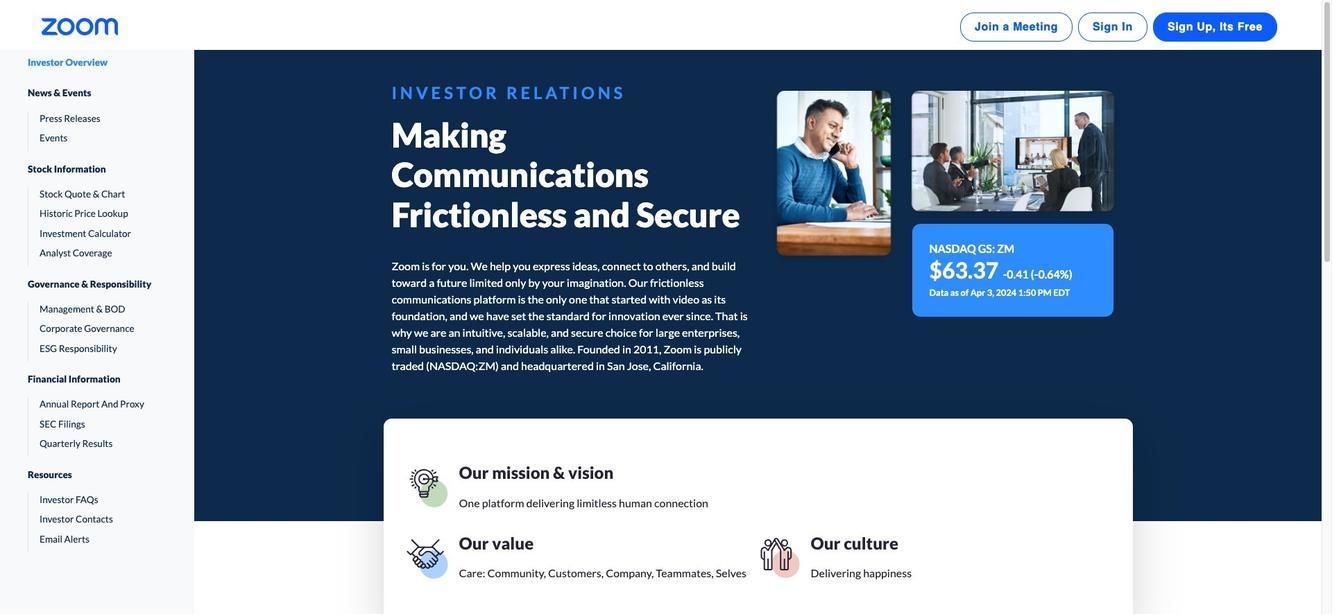 Task type: locate. For each thing, give the bounding box(es) containing it.
man at his desktop image
[[766, 83, 902, 269]]

video conference image
[[902, 83, 1124, 224]]

zoom video communications, inc. logo image
[[42, 18, 118, 36]]



Task type: vqa. For each thing, say whether or not it's contained in the screenshot.
Governance & Responsibility
no



